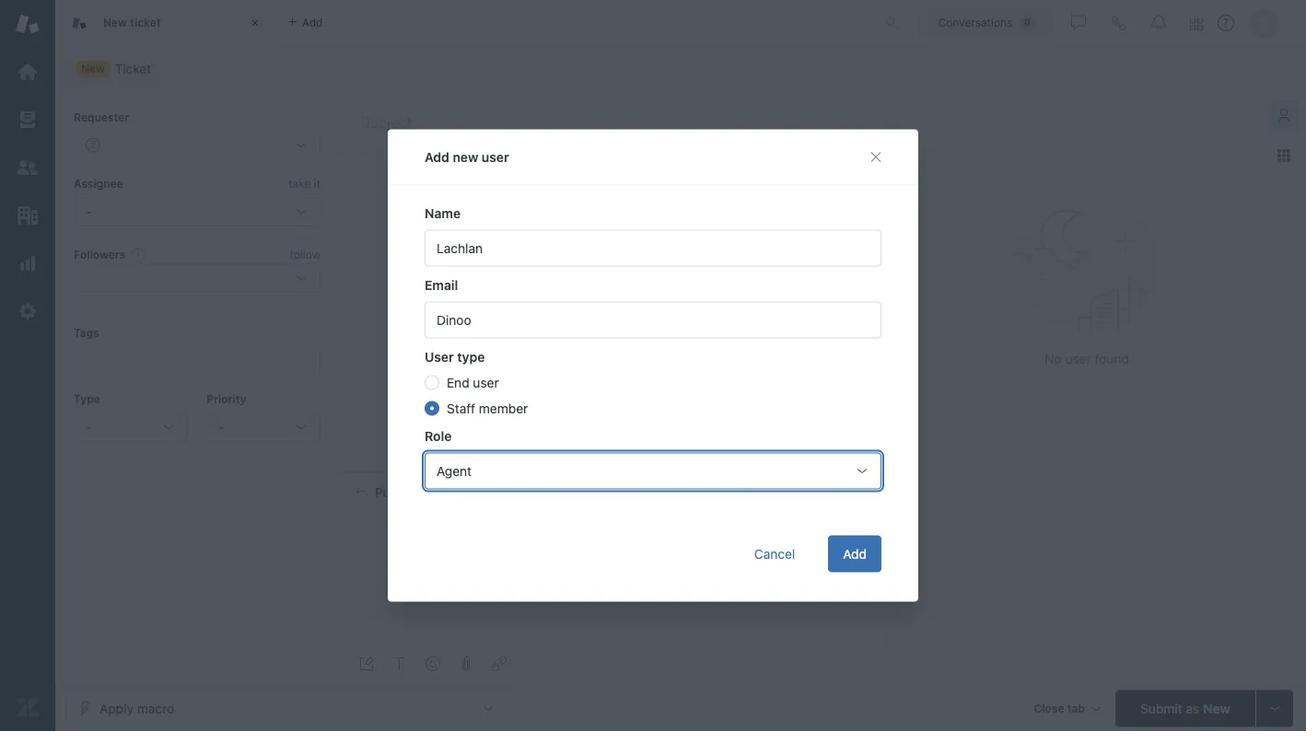 Task type: describe. For each thing, give the bounding box(es) containing it.
- for type
[[86, 420, 92, 435]]

conversations
[[939, 16, 1013, 29]]

agent
[[437, 463, 472, 479]]

user type
[[425, 349, 485, 364]]

new
[[453, 149, 478, 164]]

role
[[425, 428, 452, 444]]

Email field
[[425, 302, 882, 339]]

cancel
[[754, 546, 795, 562]]

Public reply composer text field
[[348, 512, 904, 550]]

new link
[[64, 56, 163, 82]]

2 vertical spatial new
[[1203, 701, 1231, 716]]

views image
[[16, 108, 40, 132]]

zendesk products image
[[1190, 18, 1203, 31]]

close modal image
[[869, 150, 884, 164]]

zendesk support image
[[16, 12, 40, 36]]

add new user dialog
[[388, 129, 919, 602]]

- for priority
[[218, 420, 224, 435]]

new for new ticket
[[103, 16, 127, 29]]

cancel button
[[740, 536, 810, 573]]

draft mode image
[[359, 657, 374, 672]]

type
[[457, 349, 485, 364]]

follow
[[290, 248, 321, 261]]

staff member
[[447, 401, 528, 416]]

end
[[447, 375, 470, 390]]

take it
[[289, 177, 321, 190]]

type
[[74, 393, 100, 406]]

zendesk image
[[16, 696, 40, 720]]

submit
[[1141, 701, 1183, 716]]

staff
[[447, 401, 476, 416]]

new ticket tab
[[55, 0, 276, 46]]

name
[[425, 205, 461, 221]]

add new user
[[425, 149, 509, 164]]

add button
[[828, 536, 882, 573]]

priority
[[206, 393, 246, 406]]

user for end user
[[473, 375, 499, 390]]

add for add new user
[[425, 149, 450, 164]]

no user found
[[1045, 351, 1129, 367]]



Task type: locate. For each thing, give the bounding box(es) containing it.
insert emojis image
[[426, 657, 440, 672]]

add inside button
[[843, 546, 867, 562]]

to
[[487, 485, 501, 500]]

1 horizontal spatial -
[[218, 420, 224, 435]]

admin image
[[16, 299, 40, 323]]

get help image
[[1218, 15, 1235, 31]]

0 horizontal spatial - button
[[74, 413, 188, 442]]

customers image
[[16, 156, 40, 180]]

- button for type
[[74, 413, 188, 442]]

email
[[425, 277, 458, 293]]

- button for priority
[[206, 413, 321, 442]]

no
[[1045, 351, 1062, 367]]

1 vertical spatial add
[[843, 546, 867, 562]]

user right new
[[482, 149, 509, 164]]

0 vertical spatial new
[[103, 16, 127, 29]]

customer context image
[[1277, 108, 1292, 123]]

1 vertical spatial user
[[1065, 351, 1091, 367]]

cc
[[879, 485, 897, 500]]

new ticket
[[103, 16, 161, 29]]

reporting image
[[16, 252, 40, 275]]

it
[[314, 177, 321, 190]]

0 horizontal spatial add
[[425, 149, 450, 164]]

add link (cmd k) image
[[492, 657, 507, 672]]

agent button
[[425, 453, 882, 490]]

- button down priority
[[206, 413, 321, 442]]

format text image
[[392, 657, 407, 672]]

- button down type
[[74, 413, 188, 442]]

- down type
[[86, 420, 92, 435]]

member
[[479, 401, 528, 416]]

2 - button from the left
[[206, 413, 321, 442]]

follow button
[[290, 246, 321, 263]]

add for add
[[843, 546, 867, 562]]

main element
[[0, 0, 55, 732]]

new down new ticket
[[81, 62, 105, 75]]

submit as new
[[1141, 701, 1231, 716]]

Name field
[[425, 230, 882, 267]]

new inside tab
[[103, 16, 127, 29]]

new inside secondary element
[[81, 62, 105, 75]]

1 - from the left
[[86, 420, 92, 435]]

0 horizontal spatial -
[[86, 420, 92, 435]]

add attachment image
[[459, 657, 474, 672]]

2 vertical spatial user
[[473, 375, 499, 390]]

as
[[1186, 701, 1200, 716]]

get started image
[[16, 60, 40, 84]]

ticket
[[130, 16, 161, 29]]

cc button
[[879, 484, 897, 501]]

- button
[[74, 413, 188, 442], [206, 413, 321, 442]]

1 horizontal spatial add
[[843, 546, 867, 562]]

close image
[[246, 14, 264, 32]]

1 - button from the left
[[74, 413, 188, 442]]

0 vertical spatial user
[[482, 149, 509, 164]]

user for no user found
[[1065, 351, 1091, 367]]

take it button
[[289, 175, 321, 193]]

conversations button
[[919, 8, 1055, 37]]

new for new
[[81, 62, 105, 75]]

user
[[425, 349, 454, 364]]

add left new
[[425, 149, 450, 164]]

secondary element
[[55, 51, 1306, 88]]

user
[[482, 149, 509, 164], [1065, 351, 1091, 367], [473, 375, 499, 390]]

add right 'cancel' in the bottom right of the page
[[843, 546, 867, 562]]

new right as
[[1203, 701, 1231, 716]]

2 - from the left
[[218, 420, 224, 435]]

new
[[103, 16, 127, 29], [81, 62, 105, 75], [1203, 701, 1231, 716]]

add
[[425, 149, 450, 164], [843, 546, 867, 562]]

1 horizontal spatial - button
[[206, 413, 321, 442]]

- down priority
[[218, 420, 224, 435]]

found
[[1095, 351, 1129, 367]]

0 vertical spatial add
[[425, 149, 450, 164]]

new left "ticket"
[[103, 16, 127, 29]]

Subject field
[[357, 111, 894, 133]]

user up staff member
[[473, 375, 499, 390]]

1 vertical spatial new
[[81, 62, 105, 75]]

organizations image
[[16, 204, 40, 228]]

tabs tab list
[[55, 0, 866, 46]]

take
[[289, 177, 311, 190]]

user right no
[[1065, 351, 1091, 367]]

apps image
[[1277, 148, 1292, 163]]

-
[[86, 420, 92, 435], [218, 420, 224, 435]]

end user
[[447, 375, 499, 390]]

None field
[[513, 483, 872, 502]]



